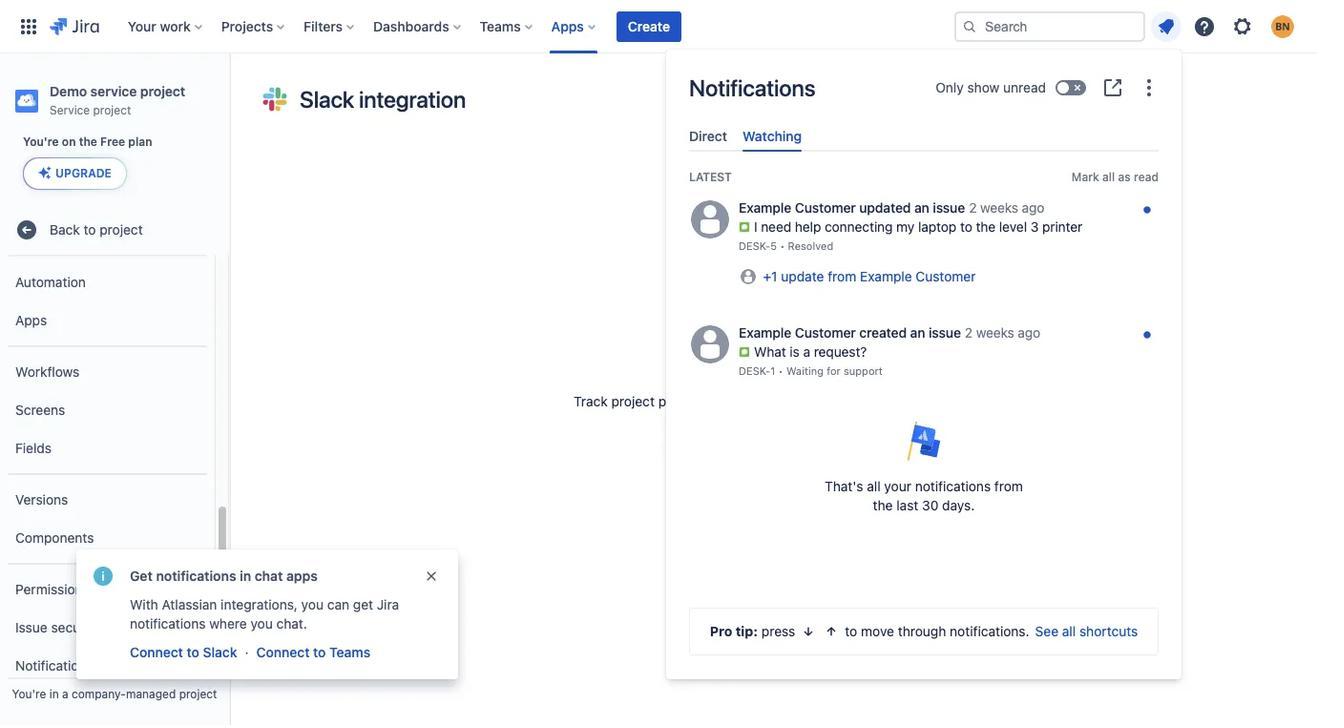 Task type: locate. For each thing, give the bounding box(es) containing it.
2 example customer image from the top
[[691, 326, 729, 364]]

see all shortcuts button
[[1035, 622, 1138, 641]]

versions link
[[8, 481, 207, 519]]

all inside button
[[1062, 623, 1076, 639]]

notifications inside dialog
[[689, 74, 815, 101]]

2 connect from the left
[[256, 644, 310, 660]]

notifications up a
[[15, 657, 93, 674]]

info image
[[92, 565, 115, 588]]

connect
[[130, 644, 183, 660], [256, 644, 310, 660]]

project down connect to slack button
[[179, 687, 217, 701]]

connect up managed
[[130, 644, 183, 660]]

only show unread
[[935, 79, 1046, 95]]

1 horizontal spatial all
[[1062, 623, 1076, 639]]

0 vertical spatial notifications
[[915, 478, 991, 495]]

automation link
[[8, 264, 207, 302]]

see
[[1035, 623, 1058, 639]]

0 horizontal spatial teams
[[329, 644, 370, 660]]

you left the can
[[301, 596, 324, 613]]

0 horizontal spatial in
[[49, 687, 59, 701]]

security
[[51, 619, 100, 635]]

2 group from the top
[[8, 346, 207, 473]]

all for that's
[[867, 478, 881, 495]]

service
[[50, 103, 90, 117]]

you're left a
[[12, 687, 46, 701]]

notifications up watching
[[689, 74, 815, 101]]

all for mark
[[1102, 170, 1115, 184]]

all left your at the bottom right of page
[[867, 478, 881, 495]]

customer
[[916, 268, 976, 285]]

1 vertical spatial the
[[873, 498, 893, 514]]

group containing versions
[[8, 473, 207, 563]]

1 vertical spatial you
[[250, 616, 273, 632]]

arrow down image
[[801, 624, 816, 639]]

connect for connect to slack
[[130, 644, 183, 660]]

mark all as read
[[1071, 170, 1159, 184]]

tab list containing direct
[[681, 120, 1166, 152]]

filters button
[[298, 11, 362, 42]]

last
[[896, 498, 918, 514]]

notifications inside that's all your notifications from the last 30 days.
[[915, 478, 991, 495]]

group containing automation
[[8, 0, 207, 346]]

1 vertical spatial in
[[49, 687, 59, 701]]

dismiss image
[[424, 569, 439, 584]]

1 vertical spatial all
[[867, 478, 881, 495]]

0 horizontal spatial connect
[[130, 644, 183, 660]]

0 vertical spatial teams
[[480, 18, 521, 34]]

arrow up image
[[824, 624, 839, 639]]

banner
[[0, 0, 1317, 53]]

teams
[[480, 18, 521, 34], [329, 644, 370, 660]]

project
[[140, 83, 185, 99], [93, 103, 131, 117], [100, 221, 143, 237], [179, 687, 217, 701]]

atlassian
[[162, 596, 217, 613]]

see all shortcuts
[[1035, 623, 1138, 639]]

all left as
[[1102, 170, 1115, 184]]

1 vertical spatial notifications
[[15, 657, 93, 674]]

all inside button
[[1102, 170, 1115, 184]]

primary element
[[11, 0, 954, 53]]

1 vertical spatial notifications
[[156, 568, 236, 584]]

notifications.
[[950, 623, 1029, 639]]

tab list
[[681, 120, 1166, 152]]

2 horizontal spatial all
[[1102, 170, 1115, 184]]

from
[[828, 268, 856, 285], [994, 478, 1023, 495]]

0 horizontal spatial from
[[828, 268, 856, 285]]

with
[[130, 596, 158, 613]]

you down integrations,
[[250, 616, 273, 632]]

connect to teams
[[256, 644, 370, 660]]

apps button
[[546, 11, 603, 42]]

30
[[922, 498, 938, 514]]

watching
[[743, 128, 802, 144]]

apps
[[551, 18, 584, 34], [15, 312, 47, 328]]

update
[[781, 268, 824, 285]]

teams inside popup button
[[480, 18, 521, 34]]

a
[[62, 687, 68, 701]]

upgrade
[[55, 166, 112, 181]]

1 horizontal spatial notifications
[[689, 74, 815, 101]]

0 vertical spatial you
[[301, 596, 324, 613]]

notifications down atlassian
[[130, 616, 206, 632]]

all for see
[[1062, 623, 1076, 639]]

0 horizontal spatial you
[[250, 616, 273, 632]]

0 vertical spatial the
[[79, 135, 97, 149]]

0 vertical spatial all
[[1102, 170, 1115, 184]]

2 vertical spatial all
[[1062, 623, 1076, 639]]

apps for apps 'link'
[[15, 312, 47, 328]]

you're
[[23, 135, 59, 149], [12, 687, 46, 701]]

teams down the can
[[329, 644, 370, 660]]

3 group from the top
[[8, 473, 207, 563]]

0 vertical spatial example customer image
[[691, 201, 729, 239]]

apps right teams popup button on the top left of the page
[[551, 18, 584, 34]]

from inside +1 update from example customer button
[[828, 268, 856, 285]]

example customer image
[[691, 201, 729, 239], [691, 326, 729, 364]]

+1
[[763, 268, 777, 285]]

help image
[[1193, 15, 1216, 38]]

0 vertical spatial from
[[828, 268, 856, 285]]

0 vertical spatial notifications
[[689, 74, 815, 101]]

to inside the notifications dialog
[[845, 623, 857, 639]]

+1 update from example customer
[[763, 268, 976, 285]]

0 vertical spatial apps
[[551, 18, 584, 34]]

in left chat
[[240, 568, 251, 584]]

1 horizontal spatial apps
[[551, 18, 584, 34]]

1 vertical spatial from
[[994, 478, 1023, 495]]

settings image
[[1231, 15, 1254, 38]]

1 horizontal spatial from
[[994, 478, 1023, 495]]

project down service at top
[[93, 103, 131, 117]]

jira image
[[50, 15, 99, 38], [50, 15, 99, 38]]

1 vertical spatial you're
[[12, 687, 46, 701]]

direct
[[689, 128, 727, 144]]

group
[[8, 0, 207, 346], [8, 346, 207, 473], [8, 473, 207, 563], [8, 563, 207, 691]]

unread
[[1003, 79, 1046, 95]]

your profile and settings image
[[1271, 15, 1294, 38]]

notifications up atlassian
[[156, 568, 236, 584]]

automation
[[15, 274, 86, 290]]

in left a
[[49, 687, 59, 701]]

you're left on
[[23, 135, 59, 149]]

example
[[860, 268, 912, 285]]

fields link
[[8, 430, 207, 468]]

dashboards button
[[367, 11, 468, 42]]

you're for you're on the free plan
[[23, 135, 59, 149]]

you
[[301, 596, 324, 613], [250, 616, 273, 632]]

notifications up days.
[[915, 478, 991, 495]]

on
[[62, 135, 76, 149]]

connect down chat.
[[256, 644, 310, 660]]

you're in a company-managed project
[[12, 687, 217, 701]]

notifications
[[915, 478, 991, 495], [156, 568, 236, 584], [130, 616, 206, 632]]

1 horizontal spatial teams
[[480, 18, 521, 34]]

1 group from the top
[[8, 0, 207, 346]]

the
[[79, 135, 97, 149], [873, 498, 893, 514]]

1 connect from the left
[[130, 644, 183, 660]]

1 horizontal spatial the
[[873, 498, 893, 514]]

demo
[[50, 83, 87, 99]]

0 vertical spatial in
[[240, 568, 251, 584]]

to move through notifications.
[[845, 623, 1029, 639]]

teams left apps dropdown button
[[480, 18, 521, 34]]

1 vertical spatial example customer image
[[691, 326, 729, 364]]

notifications image
[[1155, 15, 1178, 38]]

only
[[935, 79, 964, 95]]

all inside that's all your notifications from the last 30 days.
[[867, 478, 881, 495]]

all right see
[[1062, 623, 1076, 639]]

0 horizontal spatial apps
[[15, 312, 47, 328]]

mark all as read button
[[1071, 169, 1159, 185]]

1 horizontal spatial connect
[[256, 644, 310, 660]]

2 vertical spatial notifications
[[130, 616, 206, 632]]

apps inside dropdown button
[[551, 18, 584, 34]]

1 horizontal spatial in
[[240, 568, 251, 584]]

apps down automation
[[15, 312, 47, 328]]

1 vertical spatial teams
[[329, 644, 370, 660]]

read
[[1134, 170, 1159, 184]]

1 vertical spatial apps
[[15, 312, 47, 328]]

slack
[[203, 644, 237, 660]]

search image
[[962, 19, 977, 34]]

apps
[[286, 568, 318, 584]]

to
[[84, 221, 96, 237], [845, 623, 857, 639], [187, 644, 199, 660], [313, 644, 326, 660]]

apps inside 'link'
[[15, 312, 47, 328]]

notifications
[[689, 74, 815, 101], [15, 657, 93, 674]]

appswitcher icon image
[[17, 15, 40, 38]]

1 horizontal spatial you
[[301, 596, 324, 613]]

create
[[628, 18, 670, 34]]

group containing workflows
[[8, 346, 207, 473]]

4 group from the top
[[8, 563, 207, 691]]

all
[[1102, 170, 1115, 184], [867, 478, 881, 495], [1062, 623, 1076, 639]]

0 vertical spatial you're
[[23, 135, 59, 149]]

the down your at the bottom right of page
[[873, 498, 893, 514]]

0 horizontal spatial all
[[867, 478, 881, 495]]

tab list inside the notifications dialog
[[681, 120, 1166, 152]]

group containing permissions
[[8, 563, 207, 691]]

1 example customer image from the top
[[691, 201, 729, 239]]

the right on
[[79, 135, 97, 149]]



Task type: describe. For each thing, give the bounding box(es) containing it.
chat.
[[276, 616, 307, 632]]

components link
[[8, 519, 207, 557]]

filters
[[304, 18, 343, 34]]

plan
[[128, 135, 152, 149]]

to for back to project
[[84, 221, 96, 237]]

sidebar navigation image
[[208, 76, 250, 115]]

notifications dialog
[[666, 50, 1181, 679]]

fields
[[15, 440, 52, 456]]

press
[[761, 623, 795, 639]]

connect to slack
[[130, 644, 237, 660]]

issue security link
[[8, 609, 207, 647]]

the inside that's all your notifications from the last 30 days.
[[873, 498, 893, 514]]

connect to teams button
[[254, 641, 372, 664]]

connect to slack button
[[128, 641, 239, 664]]

0 horizontal spatial the
[[79, 135, 97, 149]]

integrations,
[[221, 596, 298, 613]]

Search field
[[954, 11, 1145, 42]]

your work button
[[122, 11, 210, 42]]

project right service at top
[[140, 83, 185, 99]]

jira
[[377, 596, 399, 613]]

screens
[[15, 402, 65, 418]]

shortcuts
[[1079, 623, 1138, 639]]

managed
[[126, 687, 176, 701]]

connect for connect to teams
[[256, 644, 310, 660]]

project up automation link
[[100, 221, 143, 237]]

+1 update from example customer button
[[763, 268, 976, 287]]

pro
[[710, 623, 732, 639]]

notifications link
[[8, 647, 207, 685]]

workflows
[[15, 363, 79, 380]]

upgrade button
[[24, 159, 126, 189]]

your
[[128, 18, 156, 34]]

demo service project service project
[[50, 83, 185, 117]]

service
[[90, 83, 137, 99]]

free
[[100, 135, 125, 149]]

screens link
[[8, 391, 207, 430]]

can
[[327, 596, 349, 613]]

get notifications in chat apps
[[130, 568, 318, 584]]

get
[[130, 568, 153, 584]]

your
[[884, 478, 911, 495]]

permissions link
[[8, 571, 207, 609]]

apps for apps dropdown button
[[551, 18, 584, 34]]

work
[[160, 18, 191, 34]]

components
[[15, 529, 94, 546]]

banner containing your work
[[0, 0, 1317, 53]]

more image
[[1138, 76, 1160, 99]]

to for connect to slack
[[187, 644, 199, 660]]

create button
[[616, 11, 681, 42]]

projects
[[221, 18, 273, 34]]

back
[[50, 221, 80, 237]]

dashboards
[[373, 18, 449, 34]]

you're for you're in a company-managed project
[[12, 687, 46, 701]]

teams inside button
[[329, 644, 370, 660]]

from inside that's all your notifications from the last 30 days.
[[994, 478, 1023, 495]]

issue security
[[15, 619, 100, 635]]

back to project link
[[8, 211, 221, 249]]

with atlassian integrations, you can get jira notifications where you chat.
[[130, 596, 399, 632]]

you're on the free plan
[[23, 135, 152, 149]]

pro tip: press
[[710, 623, 795, 639]]

company-
[[72, 687, 126, 701]]

that's all your notifications from the last 30 days.
[[825, 478, 1023, 514]]

workflows link
[[8, 353, 207, 391]]

teams button
[[474, 11, 540, 42]]

projects button
[[215, 11, 292, 42]]

to for connect to teams
[[313, 644, 326, 660]]

versions
[[15, 491, 68, 507]]

chat
[[255, 568, 283, 584]]

permissions
[[15, 581, 90, 597]]

open notifications in a new tab image
[[1101, 76, 1124, 99]]

tip:
[[736, 623, 758, 639]]

mark
[[1071, 170, 1099, 184]]

days.
[[942, 498, 975, 514]]

issue
[[15, 619, 47, 635]]

get
[[353, 596, 373, 613]]

your work
[[128, 18, 191, 34]]

through
[[898, 623, 946, 639]]

where
[[209, 616, 247, 632]]

back to project
[[50, 221, 143, 237]]

as
[[1118, 170, 1131, 184]]

notifications inside with atlassian integrations, you can get jira notifications where you chat.
[[130, 616, 206, 632]]

that's
[[825, 478, 863, 495]]

latest
[[689, 170, 732, 184]]

0 horizontal spatial notifications
[[15, 657, 93, 674]]

move
[[861, 623, 894, 639]]



Task type: vqa. For each thing, say whether or not it's contained in the screenshot.
the leftmost connect
yes



